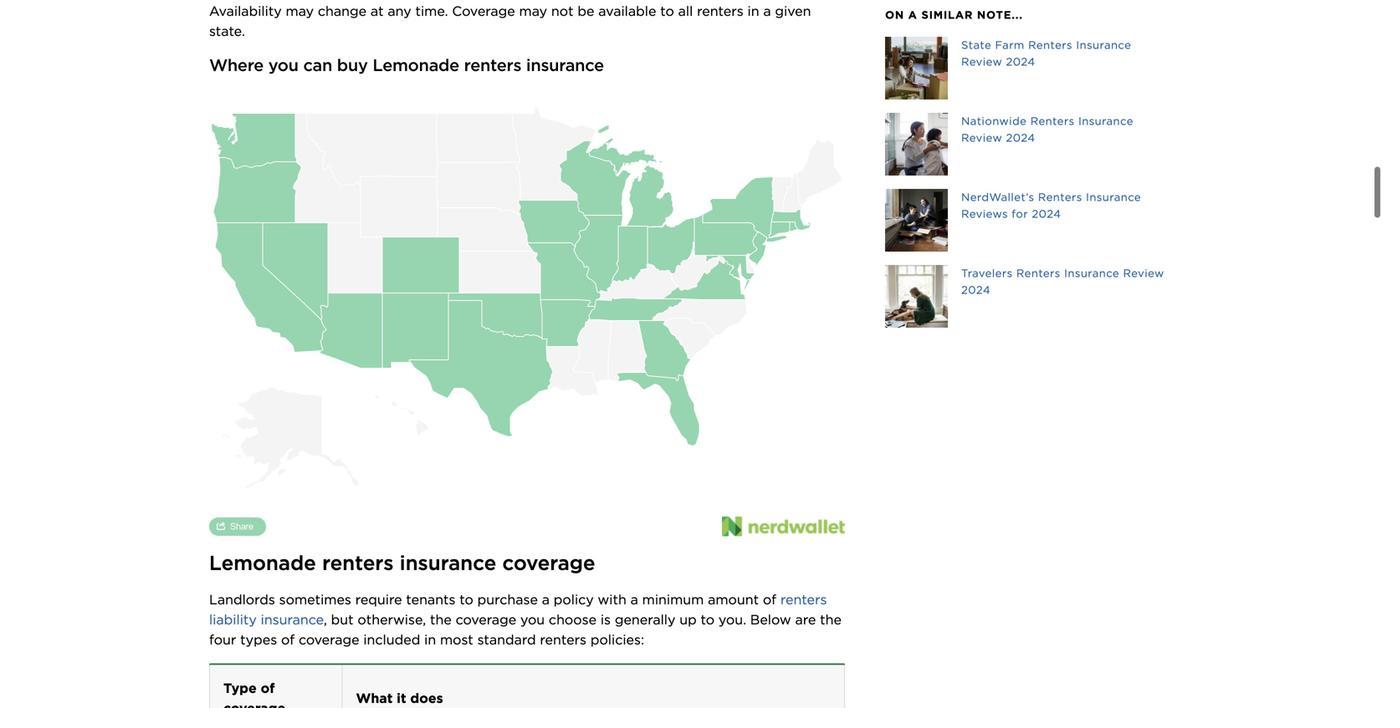 Task type: vqa. For each thing, say whether or not it's contained in the screenshot.
second Our Take from the top
no



Task type: locate. For each thing, give the bounding box(es) containing it.
2024 inside state farm renters insurance review 2024
[[1006, 55, 1036, 68]]

standard
[[478, 632, 536, 649]]

review
[[962, 55, 1003, 68], [962, 131, 1003, 144], [1124, 267, 1165, 280]]

nationwide renters insurance review 2024
[[962, 115, 1134, 144]]

a left given
[[764, 3, 771, 19]]

0 horizontal spatial insurance
[[261, 612, 324, 628]]

renters right farm
[[1029, 38, 1073, 51]]

in
[[748, 3, 760, 19], [424, 632, 436, 649]]

insurance up tenants
[[400, 551, 497, 576]]

review inside state farm renters insurance review 2024
[[962, 55, 1003, 68]]

does
[[410, 691, 443, 707]]

nerdwallet's renters insurance reviews for 2024 link
[[885, 189, 1173, 252]]

1 horizontal spatial insurance
[[400, 551, 497, 576]]

2 horizontal spatial to
[[701, 612, 715, 628]]

1 vertical spatial to
[[460, 592, 474, 608]]

coverage down landlords sometimes require tenants to purchase a policy with a minimum amount of
[[456, 612, 517, 628]]

in inside , but otherwise, the coverage you choose is generally up to you. below are the four types of coverage included in most standard renters policies:
[[424, 632, 436, 649]]

note...
[[977, 8, 1023, 21]]

renters inside renters liability insurance
[[781, 592, 827, 608]]

of up below
[[763, 592, 777, 608]]

1 may from the left
[[286, 3, 314, 19]]

to
[[661, 3, 674, 19], [460, 592, 474, 608], [701, 612, 715, 628]]

insurance for nerdwallet's renters insurance reviews for 2024
[[1086, 191, 1142, 204]]

renters inside travelers renters insurance review 2024
[[1017, 267, 1061, 280]]

the down tenants
[[430, 612, 452, 628]]

similar
[[922, 8, 973, 21]]

2 may from the left
[[519, 3, 547, 19]]

renters inside nationwide renters insurance review 2024
[[1031, 115, 1075, 128]]

nationwide
[[962, 115, 1027, 128]]

may left change
[[286, 3, 314, 19]]

is
[[601, 612, 611, 628]]

0 vertical spatial review
[[962, 55, 1003, 68]]

what
[[356, 691, 393, 707]]

for
[[1012, 208, 1029, 221]]

to right up
[[701, 612, 715, 628]]

a right on on the top right of page
[[909, 8, 918, 21]]

the right are
[[820, 612, 842, 628]]

policies:
[[591, 632, 644, 649]]

renters right travelers on the right
[[1017, 267, 1061, 280]]

a
[[764, 3, 771, 19], [909, 8, 918, 21], [542, 592, 550, 608], [631, 592, 638, 608]]

renters down state farm renters insurance review 2024 link
[[1031, 115, 1075, 128]]

,
[[324, 612, 327, 628]]

0 vertical spatial of
[[763, 592, 777, 608]]

it
[[397, 691, 406, 707]]

renters inside nerdwallet's renters insurance reviews for 2024
[[1038, 191, 1083, 204]]

2024 down farm
[[1006, 55, 1036, 68]]

state farm renters insurance review 2024
[[962, 38, 1132, 68]]

in left "most" on the bottom left of the page
[[424, 632, 436, 649]]

landlords
[[209, 592, 275, 608]]

review inside travelers renters insurance review 2024
[[1124, 267, 1165, 280]]

insurance for renters
[[400, 551, 497, 576]]

2024
[[1006, 55, 1036, 68], [1006, 131, 1036, 144], [1032, 208, 1062, 221], [962, 284, 991, 297]]

to inside , but otherwise, the coverage you choose is generally up to you. below are the four types of coverage included in most standard renters policies:
[[701, 612, 715, 628]]

0 vertical spatial to
[[661, 3, 674, 19]]

2024 inside nerdwallet's renters insurance reviews for 2024
[[1032, 208, 1062, 221]]

what it does
[[356, 691, 443, 707]]

renters up are
[[781, 592, 827, 608]]

renters liability insurance link
[[209, 592, 831, 628]]

renters down the nationwide renters insurance review 2024 link
[[1038, 191, 1083, 204]]

coverage
[[503, 551, 596, 576], [456, 612, 517, 628], [299, 632, 359, 649], [223, 701, 286, 709]]

review for nationwide renters insurance review 2024
[[962, 131, 1003, 144]]

1 horizontal spatial in
[[748, 3, 760, 19]]

renters
[[1029, 38, 1073, 51], [1031, 115, 1075, 128], [1038, 191, 1083, 204], [1017, 267, 1061, 280]]

nationwide renters insurance review 2024 link
[[885, 113, 1173, 176]]

the
[[430, 612, 452, 628], [820, 612, 842, 628]]

0 horizontal spatial of
[[261, 681, 275, 697]]

2 vertical spatial of
[[261, 681, 275, 697]]

reviews
[[962, 208, 1008, 221]]

may
[[286, 3, 314, 19], [519, 3, 547, 19]]

any
[[388, 3, 412, 19]]

not
[[551, 3, 574, 19]]

of right types
[[281, 632, 295, 649]]

1 horizontal spatial may
[[519, 3, 547, 19]]

2024 inside nationwide renters insurance review 2024
[[1006, 131, 1036, 144]]

renters right the all
[[697, 3, 744, 19]]

below
[[751, 612, 791, 628]]

1 the from the left
[[430, 612, 452, 628]]

0 horizontal spatial the
[[430, 612, 452, 628]]

of inside 'type of coverage'
[[261, 681, 275, 697]]

0 vertical spatial in
[[748, 3, 760, 19]]

renters for travelers
[[1017, 267, 1061, 280]]

2 vertical spatial to
[[701, 612, 715, 628]]

insurance
[[1077, 38, 1132, 51], [1079, 115, 1134, 128], [1086, 191, 1142, 204], [1065, 267, 1120, 280]]

1 horizontal spatial of
[[281, 632, 295, 649]]

insurance inside renters liability insurance
[[261, 612, 324, 628]]

on
[[885, 8, 905, 21]]

a right with
[[631, 592, 638, 608]]

renters down choose
[[540, 632, 587, 649]]

1 vertical spatial insurance
[[261, 612, 324, 628]]

2024 down travelers on the right
[[962, 284, 991, 297]]

travelers renters insurance review 2024
[[962, 267, 1165, 297]]

of right type
[[261, 681, 275, 697]]

review inside nationwide renters insurance review 2024
[[962, 131, 1003, 144]]

insurance down sometimes
[[261, 612, 324, 628]]

landlords sometimes require tenants to purchase a policy with a minimum amount of
[[209, 592, 781, 608]]

1 horizontal spatial the
[[820, 612, 842, 628]]

renters for nationwide
[[1031, 115, 1075, 128]]

all
[[678, 3, 693, 19]]

0 horizontal spatial in
[[424, 632, 436, 649]]

insurance
[[400, 551, 497, 576], [261, 612, 324, 628]]

1 vertical spatial review
[[962, 131, 1003, 144]]

to right tenants
[[460, 592, 474, 608]]

insurance inside nationwide renters insurance review 2024
[[1079, 115, 1134, 128]]

1 horizontal spatial to
[[661, 3, 674, 19]]

insurance inside travelers renters insurance review 2024
[[1065, 267, 1120, 280]]

insurance for liability
[[261, 612, 324, 628]]

1 vertical spatial of
[[281, 632, 295, 649]]

policy
[[554, 592, 594, 608]]

availability
[[209, 3, 282, 19]]

farm
[[995, 38, 1025, 51]]

renters
[[697, 3, 744, 19], [322, 551, 394, 576], [781, 592, 827, 608], [540, 632, 587, 649]]

of
[[763, 592, 777, 608], [281, 632, 295, 649], [261, 681, 275, 697]]

insurance inside state farm renters insurance review 2024
[[1077, 38, 1132, 51]]

1 vertical spatial in
[[424, 632, 436, 649]]

coverage
[[452, 3, 515, 19]]

tenants
[[406, 592, 456, 608]]

2 vertical spatial review
[[1124, 267, 1165, 280]]

with
[[598, 592, 627, 608]]

choose
[[549, 612, 597, 628]]

available
[[599, 3, 657, 19]]

0 vertical spatial insurance
[[400, 551, 497, 576]]

in left given
[[748, 3, 760, 19]]

2024 down 'nationwide'
[[1006, 131, 1036, 144]]

insurance inside nerdwallet's renters insurance reviews for 2024
[[1086, 191, 1142, 204]]

renters inside state farm renters insurance review 2024
[[1029, 38, 1073, 51]]

to left the all
[[661, 3, 674, 19]]

may left not
[[519, 3, 547, 19]]

0 horizontal spatial may
[[286, 3, 314, 19]]

2024 right for
[[1032, 208, 1062, 221]]



Task type: describe. For each thing, give the bounding box(es) containing it.
renters inside , but otherwise, the coverage you choose is generally up to you. below are the four types of coverage included in most standard renters policies:
[[540, 632, 587, 649]]

change
[[318, 3, 367, 19]]

state farm renters insurance review 2024 link
[[885, 37, 1173, 100]]

included
[[364, 632, 420, 649]]

types
[[240, 632, 277, 649]]

you.
[[719, 612, 746, 628]]

coverage down ,
[[299, 632, 359, 649]]

renters liability insurance
[[209, 592, 831, 628]]

type
[[223, 681, 257, 697]]

are
[[795, 612, 816, 628]]

insurance for travelers renters insurance review 2024
[[1065, 267, 1120, 280]]

you
[[521, 612, 545, 628]]

coverage up policy
[[503, 551, 596, 576]]

a up you
[[542, 592, 550, 608]]

state
[[962, 38, 992, 51]]

on a similar note...
[[885, 8, 1023, 21]]

time.
[[416, 3, 448, 19]]

otherwise,
[[358, 612, 426, 628]]

four
[[209, 632, 236, 649]]

but
[[331, 612, 354, 628]]

2024 inside travelers renters insurance review 2024
[[962, 284, 991, 297]]

liability
[[209, 612, 257, 628]]

0 horizontal spatial to
[[460, 592, 474, 608]]

insurance for nationwide renters insurance review 2024
[[1079, 115, 1134, 128]]

most
[[440, 632, 474, 649]]

a inside availability may change at any time. coverage may not be available to all renters in a given state.
[[764, 3, 771, 19]]

lemonade
[[209, 551, 316, 576]]

require
[[355, 592, 402, 608]]

type of coverage
[[223, 681, 286, 709]]

up
[[680, 612, 697, 628]]

renters inside availability may change at any time. coverage may not be available to all renters in a given state.
[[697, 3, 744, 19]]

availability may change at any time. coverage may not be available to all renters in a given state.
[[209, 3, 815, 39]]

be
[[578, 3, 595, 19]]

given
[[775, 3, 811, 19]]

2 horizontal spatial of
[[763, 592, 777, 608]]

nerdwallet's renters insurance reviews for 2024
[[962, 191, 1142, 221]]

in inside availability may change at any time. coverage may not be available to all renters in a given state.
[[748, 3, 760, 19]]

renters up require
[[322, 551, 394, 576]]

amount
[[708, 592, 759, 608]]

at
[[371, 3, 384, 19]]

to inside availability may change at any time. coverage may not be available to all renters in a given state.
[[661, 3, 674, 19]]

coverage down type
[[223, 701, 286, 709]]

travelers renters insurance review 2024 link
[[885, 265, 1173, 328]]

travelers
[[962, 267, 1013, 280]]

minimum
[[642, 592, 704, 608]]

sometimes
[[279, 592, 351, 608]]

purchase
[[478, 592, 538, 608]]

state.
[[209, 23, 245, 39]]

generally
[[615, 612, 676, 628]]

renters for nerdwallet's
[[1038, 191, 1083, 204]]

lemonade renters insurance coverage
[[209, 551, 596, 576]]

2 the from the left
[[820, 612, 842, 628]]

nerdwallet's
[[962, 191, 1035, 204]]

, but otherwise, the coverage you choose is generally up to you. below are the four types of coverage included in most standard renters policies:
[[209, 612, 846, 649]]

review for travelers renters insurance review 2024
[[1124, 267, 1165, 280]]

of inside , but otherwise, the coverage you choose is generally up to you. below are the four types of coverage included in most standard renters policies:
[[281, 632, 295, 649]]



